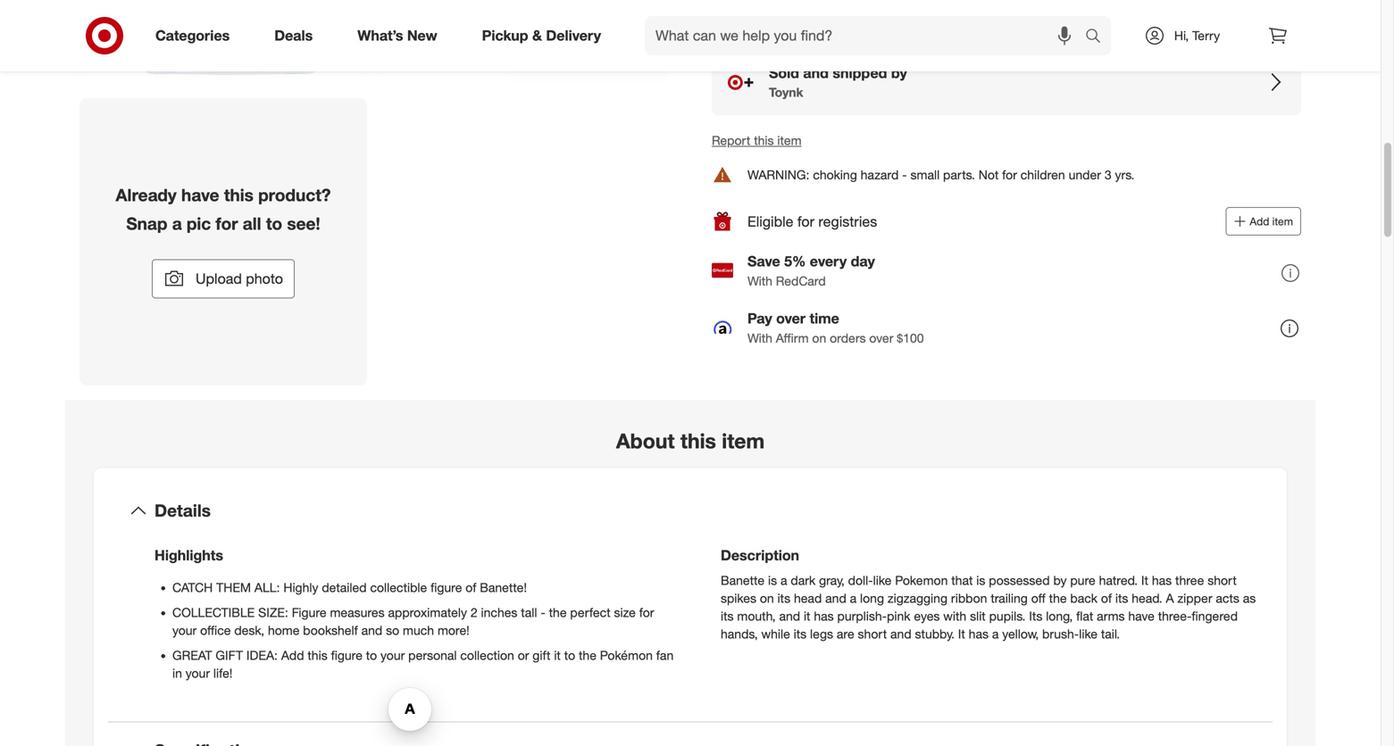 Task type: describe. For each thing, give the bounding box(es) containing it.
long,
[[1046, 609, 1073, 624]]

- inside collectible size: figure measures approximately 2 inches tall - the perfect size for your office desk, home bookshelf and so much more!
[[541, 605, 545, 621]]

collection
[[460, 648, 514, 664]]

0 horizontal spatial like
[[873, 573, 892, 589]]

perfect
[[570, 605, 611, 621]]

add item button
[[1226, 207, 1301, 236]]

toynk
[[769, 84, 803, 100]]

three-
[[1158, 609, 1192, 624]]

its down spikes
[[721, 609, 734, 624]]

banette
[[721, 573, 765, 589]]

figure
[[292, 605, 327, 621]]

a down the pupils.
[[992, 627, 999, 642]]

save 5% every day with redcard
[[748, 252, 875, 289]]

0 horizontal spatial over
[[776, 310, 806, 327]]

what's new link
[[342, 16, 460, 55]]

upload
[[196, 270, 242, 288]]

item for report this item
[[777, 132, 802, 148]]

highlights
[[155, 547, 223, 565]]

add inside great gift idea: add this figure to your personal collection or gift it to the pokémon fan in your life!
[[281, 648, 304, 664]]

ribbon
[[951, 591, 987, 607]]

the inside description banette is a dark gray, doll-like pokemon that is possessed by pure hatred. it has three short spikes on its head and a long zigzagging ribbon trailing off the back of its head. a zipper acts as its mouth, and it has purplish-pink eyes with slit pupils. its long, flat arms have three-fingered hands, while its legs are short and stubby. it has a yellow, brush-like tail.
[[1049, 591, 1067, 607]]

0 horizontal spatial of
[[466, 580, 476, 596]]

search
[[1077, 29, 1120, 46]]

item for about this item
[[722, 429, 765, 454]]

new
[[407, 27, 437, 44]]

search button
[[1077, 16, 1120, 59]]

snap
[[126, 213, 167, 234]]

0 vertical spatial -
[[902, 167, 907, 183]]

doll-
[[848, 573, 873, 589]]

highly
[[283, 580, 318, 596]]

measures
[[330, 605, 385, 621]]

eligible for registries
[[748, 213, 877, 230]]

and inside collectible size: figure measures approximately 2 inches tall - the perfect size for your office desk, home bookshelf and so much more!
[[361, 623, 382, 639]]

fan
[[656, 648, 674, 664]]

on inside pay over time with affirm on orders over $100
[[812, 330, 826, 346]]

1 is from the left
[[768, 573, 777, 589]]

What can we help you find? suggestions appear below search field
[[645, 16, 1090, 55]]

all
[[243, 213, 261, 234]]

while
[[761, 627, 790, 642]]

have inside description banette is a dark gray, doll-like pokemon that is possessed by pure hatred. it has three short spikes on its head and a long zigzagging ribbon trailing off the back of its head. a zipper acts as its mouth, and it has purplish-pink eyes with slit pupils. its long, flat arms have three-fingered hands, while its legs are short and stubby. it has a yellow, brush-like tail.
[[1128, 609, 1155, 624]]

sold and shipped by toynk
[[769, 64, 907, 100]]

its
[[1029, 609, 1043, 624]]

the inside collectible size: figure measures approximately 2 inches tall - the perfect size for your office desk, home bookshelf and so much more!
[[549, 605, 567, 621]]

by inside description banette is a dark gray, doll-like pokemon that is possessed by pure hatred. it has three short spikes on its head and a long zigzagging ribbon trailing off the back of its head. a zipper acts as its mouth, and it has purplish-pink eyes with slit pupils. its long, flat arms have three-fingered hands, while its legs are short and stubby. it has a yellow, brush-like tail.
[[1053, 573, 1067, 589]]

head
[[794, 591, 822, 607]]

tomy pokemon  x & y 2 inch mini figure | banette, 2 of 4 image
[[79, 0, 367, 84]]

warning: choking hazard - small parts. not for children under 3 yrs.
[[748, 167, 1135, 183]]

terry
[[1192, 28, 1220, 43]]

its down hatred.
[[1115, 591, 1128, 607]]

2 vertical spatial your
[[186, 666, 210, 682]]

5%
[[784, 252, 806, 270]]

pay over time with affirm on orders over $100
[[748, 310, 924, 346]]

figure inside great gift idea: add this figure to your personal collection or gift it to the pokémon fan in your life!
[[331, 648, 363, 664]]

by inside sold and shipped by toynk
[[891, 64, 907, 82]]

pure
[[1070, 573, 1096, 589]]

to right gift
[[564, 648, 575, 664]]

collectible
[[172, 605, 255, 621]]

delivery
[[546, 27, 601, 44]]

yrs.
[[1115, 167, 1135, 183]]

stubby.
[[915, 627, 955, 642]]

not
[[979, 167, 999, 183]]

that
[[951, 573, 973, 589]]

every
[[810, 252, 847, 270]]

description banette is a dark gray, doll-like pokemon that is possessed by pure hatred. it has three short spikes on its head and a long zigzagging ribbon trailing off the back of its head. a zipper acts as its mouth, and it has purplish-pink eyes with slit pupils. its long, flat arms have three-fingered hands, while its legs are short and stubby. it has a yellow, brush-like tail.
[[721, 547, 1256, 642]]

0 horizontal spatial short
[[858, 627, 887, 642]]

three
[[1175, 573, 1204, 589]]

time
[[810, 310, 839, 327]]

add for add to cart
[[935, 6, 962, 23]]

to down measures
[[366, 648, 377, 664]]

them
[[216, 580, 251, 596]]

dark
[[791, 573, 816, 589]]

head.
[[1132, 591, 1163, 607]]

0 horizontal spatial it
[[958, 627, 965, 642]]

a left dark
[[781, 573, 787, 589]]

report this item button
[[712, 131, 802, 149]]

detailed
[[322, 580, 367, 596]]

as
[[1243, 591, 1256, 607]]

banette!
[[480, 580, 527, 596]]

2 is from the left
[[976, 573, 985, 589]]

details
[[155, 501, 211, 521]]

0 vertical spatial has
[[1152, 573, 1172, 589]]

pink
[[887, 609, 911, 624]]

with inside save 5% every day with redcard
[[748, 273, 772, 289]]

zipper
[[1178, 591, 1212, 607]]

a
[[1166, 591, 1174, 607]]

categories link
[[140, 16, 252, 55]]

small
[[911, 167, 940, 183]]

your inside collectible size: figure measures approximately 2 inches tall - the perfect size for your office desk, home bookshelf and so much more!
[[172, 623, 197, 639]]

shipped
[[833, 64, 887, 82]]

flat
[[1076, 609, 1093, 624]]

save
[[748, 252, 780, 270]]

$100
[[897, 330, 924, 346]]

mouth,
[[737, 609, 776, 624]]

great
[[172, 648, 212, 664]]

or
[[518, 648, 529, 664]]

inches
[[481, 605, 517, 621]]

its left head
[[778, 591, 790, 607]]

hazard
[[861, 167, 899, 183]]

to inside already have this product? snap a pic for all to see!
[[266, 213, 282, 234]]



Task type: vqa. For each thing, say whether or not it's contained in the screenshot.
the leftmost /
no



Task type: locate. For each thing, give the bounding box(es) containing it.
your down so
[[381, 648, 405, 664]]

0 horizontal spatial -
[[541, 605, 545, 621]]

have up pic
[[181, 185, 219, 206]]

0 vertical spatial your
[[172, 623, 197, 639]]

its left the legs
[[794, 627, 807, 642]]

2 horizontal spatial add
[[1250, 215, 1269, 228]]

already
[[116, 185, 177, 206]]

zigzagging
[[888, 591, 948, 607]]

on inside description banette is a dark gray, doll-like pokemon that is possessed by pure hatred. it has three short spikes on its head and a long zigzagging ribbon trailing off the back of its head. a zipper acts as its mouth, and it has purplish-pink eyes with slit pupils. its long, flat arms have three-fingered hands, while its legs are short and stubby. it has a yellow, brush-like tail.
[[760, 591, 774, 607]]

1 horizontal spatial the
[[579, 648, 597, 664]]

by left pure
[[1053, 573, 1067, 589]]

item inside button
[[777, 132, 802, 148]]

it down with
[[958, 627, 965, 642]]

with down pay
[[748, 330, 772, 346]]

2 vertical spatial item
[[722, 429, 765, 454]]

1 horizontal spatial by
[[1053, 573, 1067, 589]]

- left small
[[902, 167, 907, 183]]

like down flat
[[1079, 627, 1098, 642]]

this down the bookshelf
[[308, 648, 328, 664]]

collectible
[[370, 580, 427, 596]]

this right about
[[680, 429, 716, 454]]

0 vertical spatial like
[[873, 573, 892, 589]]

1 vertical spatial it
[[554, 648, 561, 664]]

collectible size: figure measures approximately 2 inches tall - the perfect size for your office desk, home bookshelf and so much more!
[[172, 605, 654, 639]]

has up a
[[1152, 573, 1172, 589]]

2 horizontal spatial has
[[1152, 573, 1172, 589]]

have
[[181, 185, 219, 206], [1128, 609, 1155, 624]]

already have this product? snap a pic for all to see!
[[116, 185, 331, 234]]

pay
[[748, 310, 772, 327]]

0 vertical spatial with
[[748, 273, 772, 289]]

with down save
[[748, 273, 772, 289]]

slit
[[970, 609, 986, 624]]

0 horizontal spatial add
[[281, 648, 304, 664]]

your down "great"
[[186, 666, 210, 682]]

1 with from the top
[[748, 273, 772, 289]]

for left all
[[216, 213, 238, 234]]

1 horizontal spatial item
[[777, 132, 802, 148]]

short
[[1208, 573, 1237, 589], [858, 627, 887, 642]]

this inside great gift idea: add this figure to your personal collection or gift it to the pokémon fan in your life!
[[308, 648, 328, 664]]

office
[[200, 623, 231, 639]]

a left pic
[[172, 213, 182, 234]]

add inside add to cart button
[[935, 6, 962, 23]]

add to cart button
[[807, 0, 1141, 34]]

tomy pokemon  x & y 2 inch mini figure | banette, 3 of 4 image
[[381, 0, 669, 84]]

this right report
[[754, 132, 774, 148]]

1 horizontal spatial -
[[902, 167, 907, 183]]

it down head
[[804, 609, 810, 624]]

1 horizontal spatial it
[[1141, 573, 1149, 589]]

add inside add item button
[[1250, 215, 1269, 228]]

on
[[812, 330, 826, 346], [760, 591, 774, 607]]

pokémon
[[600, 648, 653, 664]]

over
[[776, 310, 806, 327], [869, 330, 893, 346]]

for inside collectible size: figure measures approximately 2 inches tall - the perfect size for your office desk, home bookshelf and so much more!
[[639, 605, 654, 621]]

have down 'head.'
[[1128, 609, 1155, 624]]

hi,
[[1174, 28, 1189, 43]]

1 vertical spatial short
[[858, 627, 887, 642]]

deals
[[274, 27, 313, 44]]

item inside button
[[1272, 215, 1293, 228]]

report
[[712, 132, 751, 148]]

1 horizontal spatial is
[[976, 573, 985, 589]]

0 vertical spatial it
[[1141, 573, 1149, 589]]

to inside button
[[966, 6, 980, 23]]

what's new
[[357, 27, 437, 44]]

the inside great gift idea: add this figure to your personal collection or gift it to the pokémon fan in your life!
[[579, 648, 597, 664]]

1 vertical spatial -
[[541, 605, 545, 621]]

0 vertical spatial over
[[776, 310, 806, 327]]

for right eligible
[[797, 213, 814, 230]]

short up acts
[[1208, 573, 1237, 589]]

home
[[268, 623, 300, 639]]

fingered
[[1192, 609, 1238, 624]]

for right size
[[639, 605, 654, 621]]

tall
[[521, 605, 537, 621]]

1 vertical spatial over
[[869, 330, 893, 346]]

eyes
[[914, 609, 940, 624]]

short down purplish-
[[858, 627, 887, 642]]

upload photo
[[196, 270, 283, 288]]

spikes
[[721, 591, 756, 607]]

is down description
[[768, 573, 777, 589]]

1 horizontal spatial add
[[935, 6, 962, 23]]

bookshelf
[[303, 623, 358, 639]]

1 vertical spatial item
[[1272, 215, 1293, 228]]

1 horizontal spatial it
[[804, 609, 810, 624]]

is
[[768, 573, 777, 589], [976, 573, 985, 589]]

and left so
[[361, 623, 382, 639]]

and
[[803, 64, 829, 82], [825, 591, 846, 607], [779, 609, 800, 624], [361, 623, 382, 639], [890, 627, 912, 642]]

3
[[1105, 167, 1112, 183]]

of up 2
[[466, 580, 476, 596]]

to left cart
[[966, 6, 980, 23]]

the right tall
[[549, 605, 567, 621]]

it inside great gift idea: add this figure to your personal collection or gift it to the pokémon fan in your life!
[[554, 648, 561, 664]]

long
[[860, 591, 884, 607]]

1 vertical spatial like
[[1079, 627, 1098, 642]]

2 vertical spatial add
[[281, 648, 304, 664]]

affirm
[[776, 330, 809, 346]]

this inside the report this item button
[[754, 132, 774, 148]]

0 horizontal spatial the
[[549, 605, 567, 621]]

off
[[1031, 591, 1046, 607]]

product?
[[258, 185, 331, 206]]

it inside description banette is a dark gray, doll-like pokemon that is possessed by pure hatred. it has three short spikes on its head and a long zigzagging ribbon trailing off the back of its head. a zipper acts as its mouth, and it has purplish-pink eyes with slit pupils. its long, flat arms have three-fingered hands, while its legs are short and stubby. it has a yellow, brush-like tail.
[[804, 609, 810, 624]]

redcard
[[776, 273, 826, 289]]

pickup & delivery
[[482, 27, 601, 44]]

1 vertical spatial with
[[748, 330, 772, 346]]

0 horizontal spatial figure
[[331, 648, 363, 664]]

hatred.
[[1099, 573, 1138, 589]]

and down pink
[[890, 627, 912, 642]]

by right shipped
[[891, 64, 907, 82]]

image gallery element
[[79, 0, 669, 386]]

size:
[[258, 605, 288, 621]]

1 vertical spatial your
[[381, 648, 405, 664]]

it right gift
[[554, 648, 561, 664]]

add to cart
[[935, 6, 1012, 23]]

back
[[1070, 591, 1098, 607]]

pupils.
[[989, 609, 1026, 624]]

this inside already have this product? snap a pic for all to see!
[[224, 185, 254, 206]]

0 vertical spatial short
[[1208, 573, 1237, 589]]

0 horizontal spatial has
[[814, 609, 834, 624]]

and right sold
[[803, 64, 829, 82]]

registries
[[818, 213, 877, 230]]

a inside already have this product? snap a pic for all to see!
[[172, 213, 182, 234]]

0 horizontal spatial have
[[181, 185, 219, 206]]

0 horizontal spatial by
[[891, 64, 907, 82]]

1 horizontal spatial has
[[969, 627, 989, 642]]

choking
[[813, 167, 857, 183]]

0 vertical spatial by
[[891, 64, 907, 82]]

0 horizontal spatial is
[[768, 573, 777, 589]]

1 vertical spatial have
[[1128, 609, 1155, 624]]

sold
[[769, 64, 799, 82]]

-
[[902, 167, 907, 183], [541, 605, 545, 621]]

1 horizontal spatial short
[[1208, 573, 1237, 589]]

1 horizontal spatial figure
[[431, 580, 462, 596]]

add for add item
[[1250, 215, 1269, 228]]

catch them all: highly detailed collectible figure of banette!
[[172, 580, 527, 596]]

1 vertical spatial on
[[760, 591, 774, 607]]

what's
[[357, 27, 403, 44]]

1 vertical spatial it
[[958, 627, 965, 642]]

all:
[[254, 580, 280, 596]]

parts.
[[943, 167, 975, 183]]

fulfillment region
[[712, 0, 1301, 115]]

0 vertical spatial item
[[777, 132, 802, 148]]

1 horizontal spatial over
[[869, 330, 893, 346]]

0 vertical spatial add
[[935, 6, 962, 23]]

- right tall
[[541, 605, 545, 621]]

2 horizontal spatial item
[[1272, 215, 1293, 228]]

the left pokémon
[[579, 648, 597, 664]]

2
[[471, 605, 478, 621]]

and down gray,
[[825, 591, 846, 607]]

so
[[386, 623, 399, 639]]

and up while
[[779, 609, 800, 624]]

to right all
[[266, 213, 282, 234]]

like
[[873, 573, 892, 589], [1079, 627, 1098, 642]]

figure down the bookshelf
[[331, 648, 363, 664]]

your up "great"
[[172, 623, 197, 639]]

see!
[[287, 213, 320, 234]]

upload photo button
[[152, 260, 295, 299]]

over up affirm
[[776, 310, 806, 327]]

1 horizontal spatial on
[[812, 330, 826, 346]]

1 vertical spatial figure
[[331, 648, 363, 664]]

are
[[837, 627, 854, 642]]

this up all
[[224, 185, 254, 206]]

purplish-
[[837, 609, 887, 624]]

figure up 'approximately' at the bottom of the page
[[431, 580, 462, 596]]

acts
[[1216, 591, 1240, 607]]

a left long
[[850, 591, 857, 607]]

approximately
[[388, 605, 467, 621]]

of inside description banette is a dark gray, doll-like pokemon that is possessed by pure hatred. it has three short spikes on its head and a long zigzagging ribbon trailing off the back of its head. a zipper acts as its mouth, and it has purplish-pink eyes with slit pupils. its long, flat arms have three-fingered hands, while its legs are short and stubby. it has a yellow, brush-like tail.
[[1101, 591, 1112, 607]]

life!
[[213, 666, 233, 682]]

with inside pay over time with affirm on orders over $100
[[748, 330, 772, 346]]

0 vertical spatial have
[[181, 185, 219, 206]]

has down slit
[[969, 627, 989, 642]]

trailing
[[991, 591, 1028, 607]]

arms
[[1097, 609, 1125, 624]]

have inside already have this product? snap a pic for all to see!
[[181, 185, 219, 206]]

gray,
[[819, 573, 845, 589]]

1 vertical spatial by
[[1053, 573, 1067, 589]]

hi, terry
[[1174, 28, 1220, 43]]

2 with from the top
[[748, 330, 772, 346]]

&
[[532, 27, 542, 44]]

for right the not
[[1002, 167, 1017, 183]]

like up long
[[873, 573, 892, 589]]

categories
[[155, 27, 230, 44]]

brush-
[[1042, 627, 1079, 642]]

has up the legs
[[814, 609, 834, 624]]

add
[[935, 6, 962, 23], [1250, 215, 1269, 228], [281, 648, 304, 664]]

0 vertical spatial on
[[812, 330, 826, 346]]

2 horizontal spatial the
[[1049, 591, 1067, 607]]

0 horizontal spatial on
[[760, 591, 774, 607]]

pokemon
[[895, 573, 948, 589]]

1 vertical spatial add
[[1250, 215, 1269, 228]]

in
[[172, 666, 182, 682]]

this
[[754, 132, 774, 148], [224, 185, 254, 206], [680, 429, 716, 454], [308, 648, 328, 664]]

0 vertical spatial figure
[[431, 580, 462, 596]]

it up 'head.'
[[1141, 573, 1149, 589]]

on down time
[[812, 330, 826, 346]]

the up long,
[[1049, 591, 1067, 607]]

0 horizontal spatial it
[[554, 648, 561, 664]]

2 vertical spatial has
[[969, 627, 989, 642]]

for inside already have this product? snap a pic for all to see!
[[216, 213, 238, 234]]

1 horizontal spatial have
[[1128, 609, 1155, 624]]

and inside sold and shipped by toynk
[[803, 64, 829, 82]]

with
[[943, 609, 967, 624]]

gift
[[533, 648, 551, 664]]

has
[[1152, 573, 1172, 589], [814, 609, 834, 624], [969, 627, 989, 642]]

its
[[778, 591, 790, 607], [1115, 591, 1128, 607], [721, 609, 734, 624], [794, 627, 807, 642]]

of up arms
[[1101, 591, 1112, 607]]

is right that
[[976, 573, 985, 589]]

1 horizontal spatial of
[[1101, 591, 1112, 607]]

1 vertical spatial has
[[814, 609, 834, 624]]

0 horizontal spatial item
[[722, 429, 765, 454]]

over left '$100'
[[869, 330, 893, 346]]

0 vertical spatial it
[[804, 609, 810, 624]]

on up mouth,
[[760, 591, 774, 607]]

1 horizontal spatial like
[[1079, 627, 1098, 642]]



